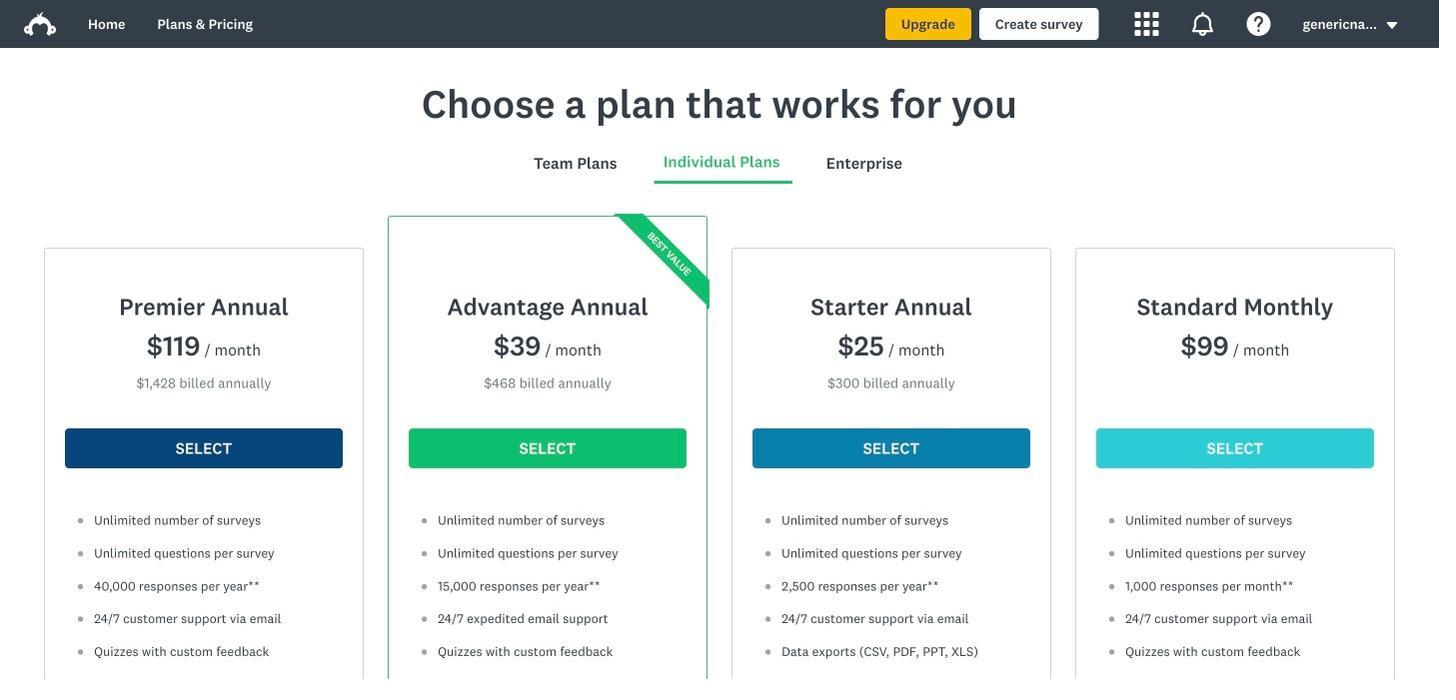 Task type: locate. For each thing, give the bounding box(es) containing it.
1 brand logo image from the top
[[24, 8, 56, 40]]

dropdown arrow icon image
[[1386, 18, 1400, 32], [1388, 22, 1398, 29]]

2 brand logo image from the top
[[24, 12, 56, 36]]

brand logo image
[[24, 8, 56, 40], [24, 12, 56, 36]]

products icon image
[[1135, 12, 1159, 36], [1135, 12, 1159, 36]]

help icon image
[[1247, 12, 1271, 36]]



Task type: describe. For each thing, give the bounding box(es) containing it.
notification center icon image
[[1191, 12, 1215, 36]]



Task type: vqa. For each thing, say whether or not it's contained in the screenshot.
Dropdown arrow icon
no



